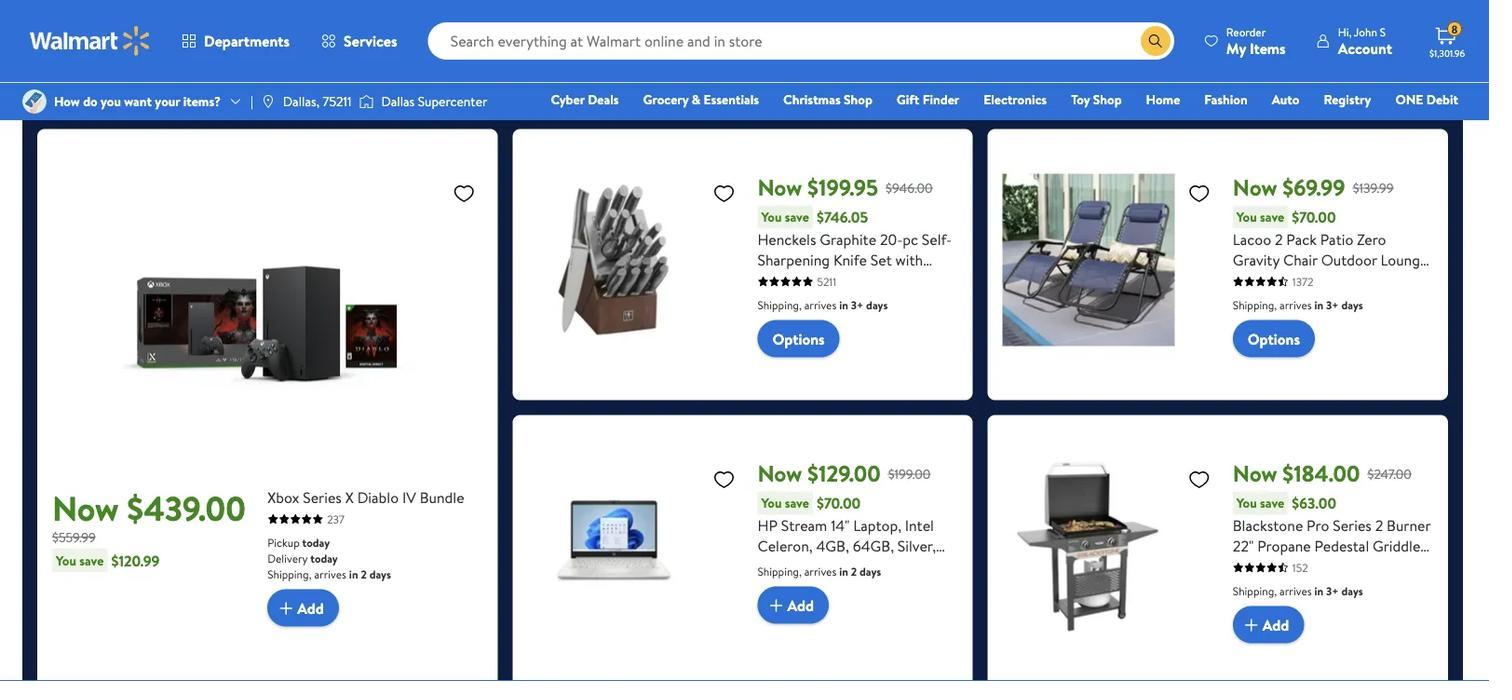 Task type: describe. For each thing, give the bounding box(es) containing it.
pc
[[903, 229, 919, 249]]

now $439.00 $559.99 you save $120.99
[[52, 485, 246, 571]]

laptop,
[[854, 515, 902, 535]]

now for $439.00
[[52, 485, 119, 531]]

& for grooming
[[784, 0, 793, 9]]

add to favorites list, hp stream 14" laptop, intel celeron, 4gb, 64gb, silver, win 11 (s mode), office 365 1yr, 14-cf2723wm image
[[713, 467, 736, 491]]

want
[[124, 92, 152, 110]]

1372
[[1293, 274, 1314, 289]]

reorder
[[1227, 24, 1266, 40]]

$129.00
[[808, 458, 881, 489]]

sports
[[1079, 0, 1115, 9]]

series inside you save $63.00 blackstone pro series 2 burner 22" propane pedestal griddle with hood
[[1333, 515, 1372, 535]]

services
[[344, 31, 397, 51]]

& for outdoors
[[1119, 0, 1127, 9]]

arrives down 4gb,
[[805, 563, 837, 579]]

add to cart image
[[275, 597, 297, 619]]

2 horizontal spatial add
[[1263, 614, 1290, 635]]

now for $129.00
[[758, 458, 802, 489]]

add to favorites list, henckels graphite 20-pc self-sharpening knife set with block, chef knife, paring knife, utility knife, bread knife, steak knife, brown image
[[713, 181, 736, 205]]

gift
[[897, 90, 920, 109]]

brown
[[878, 311, 920, 331]]

cf2723wm
[[802, 576, 869, 597]]

sports & outdoors
[[1077, 0, 1129, 22]]

1 horizontal spatial add to cart image
[[1241, 614, 1263, 636]]

gift finder link
[[889, 89, 968, 109]]

now $69.99 $139.99
[[1233, 172, 1394, 203]]

adjustable
[[1233, 290, 1301, 311]]

$184.00
[[1283, 458, 1361, 489]]

knife
[[834, 249, 867, 270]]

dallas, 75211
[[283, 92, 352, 110]]

registry
[[1324, 90, 1372, 109]]

my
[[1227, 38, 1247, 58]]

0 horizontal spatial add button
[[268, 589, 339, 627]]

in inside pickup today delivery today shipping, arrives in 2 days
[[349, 566, 358, 582]]

add to favorites list, xbox series x  diablo iv bundle image
[[453, 181, 475, 205]]

henckels
[[758, 229, 817, 249]]

seating
[[1233, 311, 1281, 331]]

textilene
[[1271, 270, 1329, 290]]

grocery
[[643, 90, 689, 109]]

knife, right 'chef'
[[836, 270, 873, 290]]

you
[[101, 92, 121, 110]]

iv
[[402, 487, 416, 507]]

xbox
[[268, 487, 299, 507]]

0 horizontal spatial add
[[297, 598, 324, 618]]

steak
[[799, 311, 834, 331]]

knife, left 'utility'
[[758, 290, 795, 311]]

you for now $199.95
[[762, 208, 782, 226]]

$120.99
[[111, 550, 160, 571]]

celeron,
[[758, 535, 813, 556]]

hood
[[1264, 556, 1300, 576]]

electronics link
[[976, 89, 1056, 109]]

1 horizontal spatial add button
[[758, 587, 829, 624]]

search icon image
[[1149, 34, 1163, 48]]

christmas shop link
[[775, 89, 881, 109]]

2 inside you save $63.00 blackstone pro series 2 burner 22" propane pedestal griddle with hood
[[1376, 515, 1384, 535]]

finder
[[923, 90, 960, 109]]

arrives inside pickup today delivery today shipping, arrives in 2 days
[[314, 566, 347, 582]]

 image for dallas supercenter
[[359, 92, 374, 111]]

zero
[[1358, 229, 1387, 249]]

save for now $184.00
[[1261, 494, 1285, 512]]

you save $746.05 henckels graphite 20-pc self- sharpening knife set with block, chef knife, paring knife, utility knife, bread knife, steak knife, brown
[[758, 207, 952, 331]]

one debit link
[[1388, 89, 1467, 109]]

 image for dallas, 75211
[[261, 94, 276, 109]]

options for $129.00
[[773, 328, 825, 349]]

burner
[[1387, 515, 1431, 535]]

account
[[1339, 38, 1393, 58]]

$63.00
[[1292, 493, 1337, 513]]

home
[[1146, 90, 1181, 109]]

knife, left bread
[[841, 290, 879, 311]]

items?
[[183, 92, 221, 110]]

auto link
[[1264, 89, 1308, 109]]

capacity
[[1285, 311, 1341, 331]]

shipping, for now $199.95
[[758, 297, 802, 313]]

shipping, inside pickup today delivery today shipping, arrives in 2 days
[[268, 566, 312, 582]]

blue
[[1360, 311, 1388, 331]]

kitchen & dining
[[852, 0, 907, 22]]

you for now $69.99
[[1237, 208, 1257, 226]]

griddle
[[1373, 535, 1421, 556]]

one
[[1396, 90, 1424, 109]]

departments
[[204, 31, 290, 51]]

arrives for now $184.00
[[1280, 583, 1312, 599]]

$1,301.96
[[1430, 47, 1466, 59]]

toy shop
[[1072, 90, 1122, 109]]

3+ for now $69.99
[[1327, 297, 1339, 313]]

kitchen
[[852, 0, 895, 9]]

days for now $184.00
[[1342, 583, 1364, 599]]

days inside pickup today delivery today shipping, arrives in 2 days
[[370, 566, 391, 582]]

intel
[[905, 515, 934, 535]]

dallas,
[[283, 92, 320, 110]]

gift finder
[[897, 90, 960, 109]]

xbox series x  diablo iv bundle
[[268, 487, 464, 507]]

toy
[[1072, 90, 1090, 109]]

now for $184.00
[[1233, 458, 1278, 489]]

75211
[[323, 92, 352, 110]]

s
[[1380, 24, 1386, 40]]

1 horizontal spatial add
[[788, 595, 814, 615]]

dallas supercenter
[[381, 92, 488, 110]]

Walmart Site-Wide search field
[[428, 22, 1175, 60]]

items
[[1250, 38, 1286, 58]]

you save $63.00 blackstone pro series 2 burner 22" propane pedestal griddle with hood
[[1233, 493, 1431, 576]]

graphite
[[820, 229, 877, 249]]

today down the 237
[[302, 534, 330, 550]]

Search search field
[[428, 22, 1175, 60]]

today right the delivery
[[310, 550, 338, 566]]

now $199.95 group
[[528, 144, 958, 385]]

services button
[[306, 19, 413, 63]]

walmart image
[[30, 26, 151, 56]]

in down 4gb,
[[840, 563, 849, 579]]

you save $70.00 lacoo 2 pack patio zero gravity chair outdoor lounge chair textilene fabric adjustable recline chair seating capacity 2, blue
[[1233, 207, 1429, 331]]

shop for christmas shop
[[844, 90, 873, 109]]

pickup today delivery today shipping, arrives in 2 days
[[268, 534, 391, 582]]

this way for major deals
[[589, 71, 897, 112]]

way
[[648, 71, 697, 112]]

block,
[[758, 270, 797, 290]]

0 horizontal spatial add to cart image
[[765, 594, 788, 616]]

self-
[[922, 229, 952, 249]]

christmas
[[784, 90, 841, 109]]

$70.00 for pack
[[1292, 207, 1337, 227]]



Task type: locate. For each thing, give the bounding box(es) containing it.
152
[[1293, 560, 1309, 575]]

shipping, down gravity
[[1233, 297, 1277, 313]]

with inside you save $746.05 henckels graphite 20-pc self- sharpening knife set with block, chef knife, paring knife, utility knife, bread knife, steak knife, brown
[[896, 249, 923, 270]]

chef
[[801, 270, 833, 290]]

3+ for now $199.95
[[851, 297, 864, 313]]

recline
[[1304, 290, 1352, 311]]

silver,
[[898, 535, 936, 556]]

add down hood
[[1263, 614, 1290, 635]]

beauty & grooming
[[740, 0, 795, 22]]

5211
[[818, 274, 837, 289]]

grocery & essentials link
[[635, 89, 768, 109]]

arrives for now $199.95
[[805, 297, 837, 313]]

2 horizontal spatial chair
[[1355, 290, 1390, 311]]

now for $69.99
[[1233, 172, 1278, 203]]

you up lacoo
[[1237, 208, 1257, 226]]

$70.00 up 14" at the right bottom
[[817, 493, 861, 513]]

shipping, down celeron,
[[758, 563, 802, 579]]

save inside you save $70.00 hp stream 14" laptop, intel celeron, 4gb, 64gb, silver, win 11 (s mode), office 365 1yr, 14-cf2723wm
[[785, 494, 810, 512]]

2 options link from the left
[[1233, 320, 1315, 357]]

shipping, arrives in 3+ days down 5211
[[758, 297, 888, 313]]

0 vertical spatial with
[[896, 249, 923, 270]]

auto
[[1272, 90, 1300, 109]]

0 vertical spatial series
[[303, 487, 342, 507]]

days down fabric
[[1342, 297, 1364, 313]]

1 horizontal spatial options
[[1248, 328, 1301, 349]]

options link inside the now $69.99 group
[[1233, 320, 1315, 357]]

days down pedestal
[[1342, 583, 1364, 599]]

3+
[[851, 297, 864, 313], [1327, 297, 1339, 313], [1327, 583, 1339, 599]]

days for now $69.99
[[1342, 297, 1364, 313]]

series up the 237
[[303, 487, 342, 507]]

one debit walmart+
[[1396, 90, 1459, 135]]

$69.99
[[1283, 172, 1346, 203]]

$70.00 inside "you save $70.00 lacoo 2 pack patio zero gravity chair outdoor lounge chair textilene fabric adjustable recline chair seating capacity 2, blue"
[[1292, 207, 1337, 227]]

you up hp
[[762, 494, 782, 512]]

with right set at the right
[[896, 249, 923, 270]]

with left hood
[[1233, 556, 1261, 576]]

2 inside "you save $70.00 lacoo 2 pack patio zero gravity chair outdoor lounge chair textilene fabric adjustable recline chair seating capacity 2, blue"
[[1275, 229, 1283, 249]]

0 vertical spatial $70.00
[[1292, 207, 1337, 227]]

home link
[[1138, 89, 1189, 109]]

& inside beauty & grooming
[[784, 0, 793, 9]]

now up lacoo
[[1233, 172, 1278, 203]]

add button
[[758, 587, 829, 624], [268, 589, 339, 627], [1233, 606, 1305, 643]]

14"
[[831, 515, 850, 535]]

sports & outdoors link
[[1055, 0, 1152, 24]]

1 horizontal spatial with
[[1233, 556, 1261, 576]]

save inside you save $63.00 blackstone pro series 2 burner 22" propane pedestal griddle with hood
[[1261, 494, 1285, 512]]

$70.00 up pack
[[1292, 207, 1337, 227]]

save for now $199.95
[[785, 208, 810, 226]]

x
[[345, 487, 354, 507]]

hp
[[758, 515, 778, 535]]

days down diablo
[[370, 566, 391, 582]]

& right 'beauty'
[[784, 0, 793, 9]]

options link down 'utility'
[[758, 320, 840, 357]]

$746.05
[[817, 207, 868, 227]]

cyber
[[551, 90, 585, 109]]

dallas
[[381, 92, 415, 110]]

in down pedestal
[[1315, 583, 1324, 599]]

3+ inside now $199.95 group
[[851, 297, 864, 313]]

in right the delivery
[[349, 566, 358, 582]]

& right dining
[[898, 0, 907, 9]]

shipping, arrives in 3+ days down 152
[[1233, 583, 1364, 599]]

you up blackstone
[[1237, 494, 1257, 512]]

now $199.95 $946.00
[[758, 172, 933, 203]]

2 options from the left
[[1248, 328, 1301, 349]]

chair right recline
[[1355, 290, 1390, 311]]

now for $199.95
[[758, 172, 802, 203]]

now up the $120.99
[[52, 485, 119, 531]]

days down '64gb,'
[[860, 563, 882, 579]]

(s
[[799, 556, 812, 576]]

add button down 11
[[758, 587, 829, 624]]

add right 1yr,
[[788, 595, 814, 615]]

0 horizontal spatial $70.00
[[817, 493, 861, 513]]

debit
[[1427, 90, 1459, 109]]

electronics
[[984, 90, 1047, 109]]

days inside the now $69.99 group
[[1342, 297, 1364, 313]]

how
[[54, 92, 80, 110]]

now $129.00 $199.00
[[758, 458, 931, 489]]

knife, left steak
[[758, 311, 795, 331]]

in inside the now $69.99 group
[[1315, 297, 1324, 313]]

$70.00 inside you save $70.00 hp stream 14" laptop, intel celeron, 4gb, 64gb, silver, win 11 (s mode), office 365 1yr, 14-cf2723wm
[[817, 493, 861, 513]]

chair
[[1284, 249, 1318, 270], [1233, 270, 1268, 290], [1355, 290, 1390, 311]]

1 horizontal spatial series
[[1333, 515, 1372, 535]]

shipping, arrives in 3+ days for $199.95
[[758, 297, 888, 313]]

8
[[1452, 21, 1458, 37]]

lounge
[[1381, 249, 1429, 270]]

0 horizontal spatial chair
[[1233, 270, 1268, 290]]

outdoor
[[1322, 249, 1378, 270]]

shop for toy shop
[[1094, 90, 1122, 109]]

arrives for now $69.99
[[1280, 297, 1312, 313]]

0 horizontal spatial options
[[773, 328, 825, 349]]

grocery & essentials
[[643, 90, 759, 109]]

pro
[[1307, 515, 1330, 535]]

shipping, arrives in 3+ days for $184.00
[[1233, 583, 1364, 599]]

in down the textilene at the right top of page
[[1315, 297, 1324, 313]]

knife, right steak
[[838, 311, 875, 331]]

you up henckels
[[762, 208, 782, 226]]

pack
[[1287, 229, 1317, 249]]

diablo
[[357, 487, 399, 507]]

with
[[896, 249, 923, 270], [1233, 556, 1261, 576]]

registry link
[[1316, 89, 1380, 109]]

1 horizontal spatial $70.00
[[1292, 207, 1337, 227]]

add to favorites list, lacoo 2 pack patio zero gravity chair outdoor lounge chair textilene fabric adjustable recline chair seating capacity 2, blue image
[[1189, 181, 1211, 205]]

3+ for now $184.00
[[1327, 583, 1339, 599]]

options link for $129.00
[[758, 320, 840, 357]]

days inside now $199.95 group
[[867, 297, 888, 313]]

do
[[83, 92, 98, 110]]

walmart+
[[1403, 116, 1459, 135]]

save inside "you save $70.00 lacoo 2 pack patio zero gravity chair outdoor lounge chair textilene fabric adjustable recline chair seating capacity 2, blue"
[[1261, 208, 1285, 226]]

$70.00 for 14"
[[817, 493, 861, 513]]

shipping, for now $69.99
[[1233, 297, 1277, 313]]

you
[[762, 208, 782, 226], [1237, 208, 1257, 226], [762, 494, 782, 512], [1237, 494, 1257, 512], [56, 551, 76, 569]]

days
[[867, 297, 888, 313], [1342, 297, 1364, 313], [860, 563, 882, 579], [370, 566, 391, 582], [1342, 583, 1364, 599]]

bread
[[882, 290, 920, 311]]

 image right "75211"
[[359, 92, 374, 111]]

1 horizontal spatial  image
[[359, 92, 374, 111]]

arrives down 152
[[1280, 583, 1312, 599]]

kitchen & dining link
[[831, 0, 928, 24]]

1 vertical spatial $70.00
[[817, 493, 861, 513]]

shipping, arrives in 3+ days inside now $199.95 group
[[758, 297, 888, 313]]

2 left pack
[[1275, 229, 1283, 249]]

add button down hood
[[1233, 606, 1305, 643]]

237
[[327, 511, 345, 527]]

shipping, for now $184.00
[[1233, 583, 1277, 599]]

you inside you save $63.00 blackstone pro series 2 burner 22" propane pedestal griddle with hood
[[1237, 494, 1257, 512]]

1 vertical spatial with
[[1233, 556, 1261, 576]]

arrives inside now $199.95 group
[[805, 297, 837, 313]]

$70.00
[[1292, 207, 1337, 227], [817, 493, 861, 513]]

2 down xbox series x  diablo iv bundle
[[361, 566, 367, 582]]

options inside the now $69.99 group
[[1248, 328, 1301, 349]]

you inside you save $70.00 hp stream 14" laptop, intel celeron, 4gb, 64gb, silver, win 11 (s mode), office 365 1yr, 14-cf2723wm
[[762, 494, 782, 512]]

save inside you save $746.05 henckels graphite 20-pc self- sharpening knife set with block, chef knife, paring knife, utility knife, bread knife, steak knife, brown
[[785, 208, 810, 226]]

you inside the now $439.00 $559.99 you save $120.99
[[56, 551, 76, 569]]

options link down adjustable
[[1233, 320, 1315, 357]]

64gb,
[[853, 535, 894, 556]]

paring
[[877, 270, 918, 290]]

options link inside now $199.95 group
[[758, 320, 840, 357]]

$247.00
[[1368, 465, 1412, 483]]

options for $184.00
[[1248, 328, 1301, 349]]

& inside sports & outdoors
[[1119, 0, 1127, 9]]

pedestal
[[1315, 535, 1370, 556]]

arrives down 5211
[[805, 297, 837, 313]]

shipping, inside the now $69.99 group
[[1233, 297, 1277, 313]]

0 horizontal spatial with
[[896, 249, 923, 270]]

shipping, arrives in 3+ days
[[758, 297, 888, 313], [1233, 297, 1364, 313], [1233, 583, 1364, 599]]

3+ right 'utility'
[[851, 297, 864, 313]]

2 shop from the left
[[1094, 90, 1122, 109]]

save up blackstone
[[1261, 494, 1285, 512]]

22"
[[1233, 535, 1254, 556]]

you inside you save $746.05 henckels graphite 20-pc self- sharpening knife set with block, chef knife, paring knife, utility knife, bread knife, steak knife, brown
[[762, 208, 782, 226]]

propane
[[1258, 535, 1312, 556]]

shipping, arrives in 3+ days for $69.99
[[1233, 297, 1364, 313]]

arrives inside the now $69.99 group
[[1280, 297, 1312, 313]]

in for now $69.99
[[1315, 297, 1324, 313]]

now
[[758, 172, 802, 203], [1233, 172, 1278, 203], [758, 458, 802, 489], [1233, 458, 1278, 489], [52, 485, 119, 531]]

gravity
[[1233, 249, 1280, 270]]

arrives down the "1372"
[[1280, 297, 1312, 313]]

add button down the delivery
[[268, 589, 339, 627]]

save inside the now $439.00 $559.99 you save $120.99
[[79, 551, 104, 569]]

in right 'utility'
[[840, 297, 849, 313]]

1 options from the left
[[773, 328, 825, 349]]

save for now $69.99
[[1261, 208, 1285, 226]]

you down $559.99
[[56, 551, 76, 569]]

fashion
[[1205, 90, 1248, 109]]

arrives right the delivery
[[314, 566, 347, 582]]

11
[[786, 556, 796, 576]]

0 horizontal spatial  image
[[261, 94, 276, 109]]

$139.99
[[1353, 179, 1394, 197]]

add
[[788, 595, 814, 615], [297, 598, 324, 618], [1263, 614, 1290, 635]]

shipping, arrives in 2 days
[[758, 563, 882, 579]]

365
[[910, 556, 935, 576]]

2 inside pickup today delivery today shipping, arrives in 2 days
[[361, 566, 367, 582]]

save up henckels
[[785, 208, 810, 226]]

now up blackstone
[[1233, 458, 1278, 489]]

1 horizontal spatial options link
[[1233, 320, 1315, 357]]

days down paring
[[867, 297, 888, 313]]

3+ down pedestal
[[1327, 583, 1339, 599]]

chair up the "1372"
[[1284, 249, 1318, 270]]

fashion link
[[1196, 89, 1256, 109]]

mode),
[[816, 556, 861, 576]]

shop right toy
[[1094, 90, 1122, 109]]

shipping, arrives in 3+ days inside the now $69.99 group
[[1233, 297, 1364, 313]]

now $69.99 group
[[1003, 144, 1434, 385]]

1 vertical spatial series
[[1333, 515, 1372, 535]]

14-
[[782, 576, 802, 597]]

pickup
[[268, 534, 300, 550]]

in inside now $199.95 group
[[840, 297, 849, 313]]

in for now $199.95
[[840, 297, 849, 313]]

deals
[[831, 71, 897, 112]]

& for essentials
[[692, 90, 701, 109]]

set
[[871, 249, 892, 270]]

$559.99
[[52, 528, 96, 546]]

options link for $184.00
[[1233, 320, 1315, 357]]

|
[[251, 92, 253, 110]]

1 horizontal spatial shop
[[1094, 90, 1122, 109]]

add to cart image down win
[[765, 594, 788, 616]]

you for now $184.00
[[1237, 494, 1257, 512]]

add down pickup today delivery today shipping, arrives in 2 days
[[297, 598, 324, 618]]

options down adjustable
[[1248, 328, 1301, 349]]

0 horizontal spatial options link
[[758, 320, 840, 357]]

options inside now $199.95 group
[[773, 328, 825, 349]]

0 horizontal spatial series
[[303, 487, 342, 507]]

christmas shop
[[784, 90, 873, 109]]

bundle
[[420, 487, 464, 507]]

utility
[[799, 290, 838, 311]]

&
[[784, 0, 793, 9], [898, 0, 907, 9], [1119, 0, 1127, 9], [692, 90, 701, 109]]

now up henckels
[[758, 172, 802, 203]]

you inside "you save $70.00 lacoo 2 pack patio zero gravity chair outdoor lounge chair textilene fabric adjustable recline chair seating capacity 2, blue"
[[1237, 208, 1257, 226]]

& left for at the left top of the page
[[692, 90, 701, 109]]

shipping, arrives in 3+ days down the "1372"
[[1233, 297, 1364, 313]]

shop right christmas
[[844, 90, 873, 109]]

2 left burner
[[1376, 515, 1384, 535]]

in for now $184.00
[[1315, 583, 1324, 599]]

2 left office
[[851, 563, 857, 579]]

add to cart image down 22"
[[1241, 614, 1263, 636]]

beauty
[[742, 0, 781, 9]]

options link
[[758, 320, 840, 357], [1233, 320, 1315, 357]]

1 horizontal spatial chair
[[1284, 249, 1318, 270]]

0 horizontal spatial shop
[[844, 90, 873, 109]]

& right sports
[[1119, 0, 1127, 9]]

now up hp
[[758, 458, 802, 489]]

with inside you save $63.00 blackstone pro series 2 burner 22" propane pedestal griddle with hood
[[1233, 556, 1261, 576]]

 image
[[22, 89, 47, 114]]

reorder my items
[[1227, 24, 1286, 58]]

1 shop from the left
[[844, 90, 873, 109]]

save up lacoo
[[1261, 208, 1285, 226]]

beauty & grooming link
[[719, 0, 816, 24]]

save down $559.99
[[79, 551, 104, 569]]

sharpening
[[758, 249, 830, 270]]

 image
[[359, 92, 374, 111], [261, 94, 276, 109]]

3+ left 2,
[[1327, 297, 1339, 313]]

chair down lacoo
[[1233, 270, 1268, 290]]

shipping, down block,
[[758, 297, 802, 313]]

add to favorites list, blackstone pro series 2 burner 22" propane pedestal griddle with hood image
[[1189, 467, 1211, 491]]

& for dining
[[898, 0, 907, 9]]

& inside the kitchen & dining
[[898, 0, 907, 9]]

series right pro
[[1333, 515, 1372, 535]]

now inside the now $439.00 $559.99 you save $120.99
[[52, 485, 119, 531]]

2 horizontal spatial add button
[[1233, 606, 1305, 643]]

options down 'utility'
[[773, 328, 825, 349]]

shipping, down the pickup
[[268, 566, 312, 582]]

save up stream at right
[[785, 494, 810, 512]]

3+ inside the now $69.99 group
[[1327, 297, 1339, 313]]

win
[[758, 556, 783, 576]]

john
[[1354, 24, 1378, 40]]

days for now $199.95
[[867, 297, 888, 313]]

1 options link from the left
[[758, 320, 840, 357]]

you save $70.00 hp stream 14" laptop, intel celeron, 4gb, 64gb, silver, win 11 (s mode), office 365 1yr, 14-cf2723wm
[[758, 493, 936, 597]]

shipping, inside now $199.95 group
[[758, 297, 802, 313]]

add to cart image
[[765, 594, 788, 616], [1241, 614, 1263, 636]]

shipping, down hood
[[1233, 583, 1277, 599]]

 image right |
[[261, 94, 276, 109]]

$946.00
[[886, 179, 933, 197]]



Task type: vqa. For each thing, say whether or not it's contained in the screenshot.


